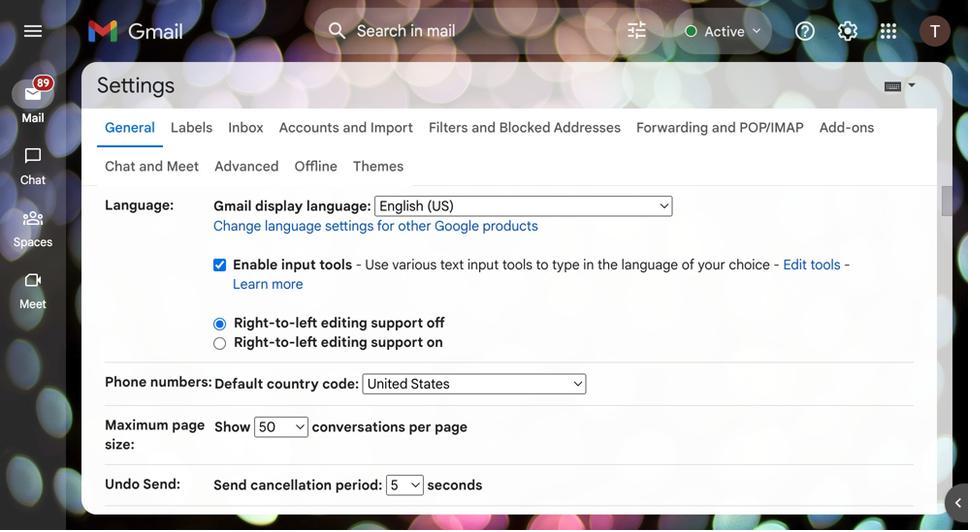 Task type: locate. For each thing, give the bounding box(es) containing it.
addresses
[[554, 119, 621, 136]]

support for on
[[371, 334, 423, 351]]

0 horizontal spatial language
[[265, 218, 322, 235]]

spaces
[[13, 235, 52, 250]]

to-
[[275, 315, 296, 332], [275, 334, 296, 351]]

3 - from the left
[[844, 257, 851, 274]]

2 - from the left
[[774, 257, 780, 274]]

0 horizontal spatial page
[[172, 417, 205, 434]]

of
[[682, 257, 695, 274]]

editing down right-to-left editing support off
[[321, 334, 367, 351]]

editing
[[321, 315, 367, 332], [321, 334, 367, 351]]

page
[[172, 417, 205, 434], [435, 419, 468, 436]]

and up language: at left
[[139, 158, 163, 175]]

advanced search options image
[[617, 11, 656, 49]]

meet down spaces heading
[[20, 297, 46, 312]]

1 vertical spatial meet
[[20, 297, 46, 312]]

tools
[[319, 257, 352, 274], [503, 257, 533, 274], [811, 257, 841, 274]]

send:
[[143, 476, 180, 493]]

Search in mail search field
[[314, 8, 664, 54]]

0 horizontal spatial chat
[[20, 173, 46, 188]]

0 horizontal spatial tools
[[319, 257, 352, 274]]

and for accounts
[[343, 119, 367, 136]]

chat inside heading
[[20, 173, 46, 188]]

1 left from the top
[[296, 315, 318, 332]]

1 vertical spatial language
[[622, 257, 678, 274]]

page down numbers:
[[172, 417, 205, 434]]

left
[[296, 315, 318, 332], [296, 334, 318, 351]]

add-ons
[[820, 119, 875, 136]]

editing up right-to-left editing support on
[[321, 315, 367, 332]]

0 vertical spatial meet
[[167, 158, 199, 175]]

forwarding
[[637, 119, 709, 136]]

2 support from the top
[[371, 334, 423, 351]]

chat
[[105, 158, 136, 175], [20, 173, 46, 188]]

2 to- from the top
[[275, 334, 296, 351]]

0 horizontal spatial input
[[281, 257, 316, 274]]

1 horizontal spatial meet
[[167, 158, 199, 175]]

left up right-to-left editing support on
[[296, 315, 318, 332]]

phone numbers:
[[105, 374, 212, 391]]

settings image
[[836, 19, 860, 43]]

1 horizontal spatial tools
[[503, 257, 533, 274]]

mail heading
[[0, 111, 66, 126]]

right- right right-to-left editing support off option
[[234, 315, 275, 332]]

meet down labels link
[[167, 158, 199, 175]]

1 editing from the top
[[321, 315, 367, 332]]

advanced link
[[215, 158, 279, 175]]

0 horizontal spatial -
[[356, 257, 362, 274]]

1 to- from the top
[[275, 315, 296, 332]]

and right filters
[[472, 119, 496, 136]]

search in mail image
[[320, 14, 355, 49]]

general
[[105, 119, 155, 136]]

Search in mail text field
[[357, 21, 571, 41]]

use
[[365, 257, 389, 274]]

filters
[[429, 119, 468, 136]]

2 left from the top
[[296, 334, 318, 351]]

1 vertical spatial left
[[296, 334, 318, 351]]

1 vertical spatial support
[[371, 334, 423, 351]]

chat and meet
[[105, 158, 199, 175]]

support left off
[[371, 315, 423, 332]]

-
[[356, 257, 362, 274], [774, 257, 780, 274], [844, 257, 851, 274]]

1 horizontal spatial language
[[622, 257, 678, 274]]

3 tools from the left
[[811, 257, 841, 274]]

tools right edit
[[811, 257, 841, 274]]

2 horizontal spatial -
[[844, 257, 851, 274]]

chat down mail heading
[[20, 173, 46, 188]]

2 tools from the left
[[503, 257, 533, 274]]

language down gmail display language:
[[265, 218, 322, 235]]

off
[[427, 315, 445, 332]]

right- right "right-to-left editing support on" option
[[234, 334, 275, 351]]

support
[[371, 315, 423, 332], [371, 334, 423, 351]]

right- for right-to-left editing support on
[[234, 334, 275, 351]]

0 vertical spatial right-
[[234, 315, 275, 332]]

left down right-to-left editing support off
[[296, 334, 318, 351]]

select input tool image
[[906, 78, 918, 92]]

support for off
[[371, 315, 423, 332]]

meet
[[167, 158, 199, 175], [20, 297, 46, 312]]

input up more
[[281, 257, 316, 274]]

support image
[[794, 19, 817, 43]]

add-
[[820, 119, 852, 136]]

conversations
[[312, 419, 405, 436]]

1 horizontal spatial chat
[[105, 158, 136, 175]]

country
[[267, 376, 319, 393]]

language
[[265, 218, 322, 235], [622, 257, 678, 274]]

and left import
[[343, 119, 367, 136]]

support left on
[[371, 334, 423, 351]]

gmail
[[213, 198, 252, 215]]

language left of
[[622, 257, 678, 274]]

to- down more
[[275, 315, 296, 332]]

1 input from the left
[[281, 257, 316, 274]]

- right the edit tools link
[[844, 257, 851, 274]]

None checkbox
[[213, 256, 226, 275]]

1 horizontal spatial -
[[774, 257, 780, 274]]

0 vertical spatial left
[[296, 315, 318, 332]]

1 right- from the top
[[234, 315, 275, 332]]

and left 'pop/imap'
[[712, 119, 736, 136]]

cancellation
[[250, 477, 332, 494]]

to- up default country code:
[[275, 334, 296, 351]]

advanced
[[215, 158, 279, 175]]

enable input tools - use various text input tools to type in the language of your choice - edit tools - learn more
[[233, 257, 851, 293]]

2 right- from the top
[[234, 334, 275, 351]]

to- for right-to-left editing support off
[[275, 315, 296, 332]]

page inside maximum page size:
[[172, 417, 205, 434]]

page right per
[[435, 419, 468, 436]]

your
[[698, 257, 726, 274]]

2 horizontal spatial tools
[[811, 257, 841, 274]]

right-
[[234, 315, 275, 332], [234, 334, 275, 351]]

chat down general
[[105, 158, 136, 175]]

1 support from the top
[[371, 315, 423, 332]]

ons
[[852, 119, 875, 136]]

- left edit
[[774, 257, 780, 274]]

choice
[[729, 257, 770, 274]]

spaces heading
[[0, 235, 66, 250]]

1 vertical spatial to-
[[275, 334, 296, 351]]

to- for right-to-left editing support on
[[275, 334, 296, 351]]

tools down the settings
[[319, 257, 352, 274]]

various
[[392, 257, 437, 274]]

and
[[343, 119, 367, 136], [472, 119, 496, 136], [712, 119, 736, 136], [139, 158, 163, 175]]

1 horizontal spatial input
[[468, 257, 499, 274]]

1 vertical spatial right-
[[234, 334, 275, 351]]

per
[[409, 419, 431, 436]]

2 editing from the top
[[321, 334, 367, 351]]

input
[[281, 257, 316, 274], [468, 257, 499, 274]]

0 horizontal spatial meet
[[20, 297, 46, 312]]

Right-to-left editing support on radio
[[213, 337, 226, 351]]

navigation
[[0, 62, 68, 531]]

conversations per page
[[308, 419, 468, 436]]

right-to-left editing support on
[[234, 334, 443, 351]]

language inside enable input tools - use various text input tools to type in the language of your choice - edit tools - learn more
[[622, 257, 678, 274]]

filters and blocked addresses
[[429, 119, 621, 136]]

maximum
[[105, 417, 169, 434]]

and for filters
[[472, 119, 496, 136]]

0 vertical spatial to-
[[275, 315, 296, 332]]

learn
[[233, 276, 268, 293]]

89 link
[[12, 75, 54, 109]]

0 vertical spatial editing
[[321, 315, 367, 332]]

forwarding and pop/imap link
[[637, 119, 804, 136]]

0 vertical spatial support
[[371, 315, 423, 332]]

input right text
[[468, 257, 499, 274]]

- left use
[[356, 257, 362, 274]]

tools left to
[[503, 257, 533, 274]]

1 vertical spatial editing
[[321, 334, 367, 351]]



Task type: vqa. For each thing, say whether or not it's contained in the screenshot.
Filters
yes



Task type: describe. For each thing, give the bounding box(es) containing it.
1 - from the left
[[356, 257, 362, 274]]

mail
[[22, 111, 44, 126]]

change language settings for other google products
[[213, 218, 538, 235]]

add-ons link
[[820, 119, 875, 136]]

main menu image
[[21, 19, 45, 43]]

seconds
[[424, 477, 483, 494]]

accounts and import
[[279, 119, 413, 136]]

1 horizontal spatial page
[[435, 419, 468, 436]]

chat for chat
[[20, 173, 46, 188]]

and for chat
[[139, 158, 163, 175]]

language:
[[105, 197, 174, 214]]

text
[[440, 257, 464, 274]]

chat for chat and meet
[[105, 158, 136, 175]]

learn more link
[[233, 276, 303, 293]]

edit
[[783, 257, 807, 274]]

size:
[[105, 437, 135, 454]]

send cancellation period:
[[213, 477, 386, 494]]

to
[[536, 257, 549, 274]]

products
[[483, 218, 538, 235]]

offline
[[294, 158, 338, 175]]

settings
[[325, 218, 374, 235]]

inbox
[[228, 119, 264, 136]]

more
[[272, 276, 303, 293]]

1 tools from the left
[[319, 257, 352, 274]]

pop/imap
[[740, 119, 804, 136]]

change
[[213, 218, 261, 235]]

0 vertical spatial language
[[265, 218, 322, 235]]

left for right-to-left editing support off
[[296, 315, 318, 332]]

numbers:
[[150, 374, 212, 391]]

themes
[[353, 158, 404, 175]]

for
[[377, 218, 395, 235]]

other
[[398, 218, 431, 235]]

gmail display language:
[[213, 198, 371, 215]]

Right-to-left editing support off radio
[[213, 317, 226, 332]]

labels link
[[171, 119, 213, 136]]

import
[[370, 119, 413, 136]]

undo
[[105, 476, 140, 493]]

filters and blocked addresses link
[[429, 119, 621, 136]]

in
[[583, 257, 594, 274]]

accounts and import link
[[279, 119, 413, 136]]

default country code:
[[214, 376, 363, 393]]

google
[[435, 218, 479, 235]]

settings
[[97, 72, 175, 99]]

enable
[[233, 257, 278, 274]]

right- for right-to-left editing support off
[[234, 315, 275, 332]]

themes link
[[353, 158, 404, 175]]

right-to-left editing support off
[[234, 315, 445, 332]]

chat and meet link
[[105, 158, 199, 175]]

left for right-to-left editing support on
[[296, 334, 318, 351]]

the
[[598, 257, 618, 274]]

show
[[214, 419, 254, 436]]

blocked
[[499, 119, 551, 136]]

chat heading
[[0, 173, 66, 188]]

2 input from the left
[[468, 257, 499, 274]]

edit tools link
[[783, 257, 841, 274]]

language:
[[306, 198, 371, 215]]

editing for on
[[321, 334, 367, 351]]

gmail image
[[87, 12, 193, 50]]

display
[[255, 198, 303, 215]]

editing for off
[[321, 315, 367, 332]]

inbox link
[[228, 119, 264, 136]]

send
[[213, 477, 247, 494]]

and for forwarding
[[712, 119, 736, 136]]

undo send:
[[105, 476, 180, 493]]

type
[[552, 257, 580, 274]]

maximum page size:
[[105, 417, 205, 454]]

period:
[[335, 477, 382, 494]]

forwarding and pop/imap
[[637, 119, 804, 136]]

accounts
[[279, 119, 339, 136]]

default
[[214, 376, 263, 393]]

code:
[[322, 376, 359, 393]]

change language settings for other google products link
[[213, 218, 538, 235]]

labels
[[171, 119, 213, 136]]

navigation containing mail
[[0, 62, 68, 531]]

meet heading
[[0, 297, 66, 312]]

offline link
[[294, 158, 338, 175]]

on
[[427, 334, 443, 351]]

89
[[37, 77, 49, 90]]

meet inside heading
[[20, 297, 46, 312]]

general link
[[105, 119, 155, 136]]

phone
[[105, 374, 147, 391]]



